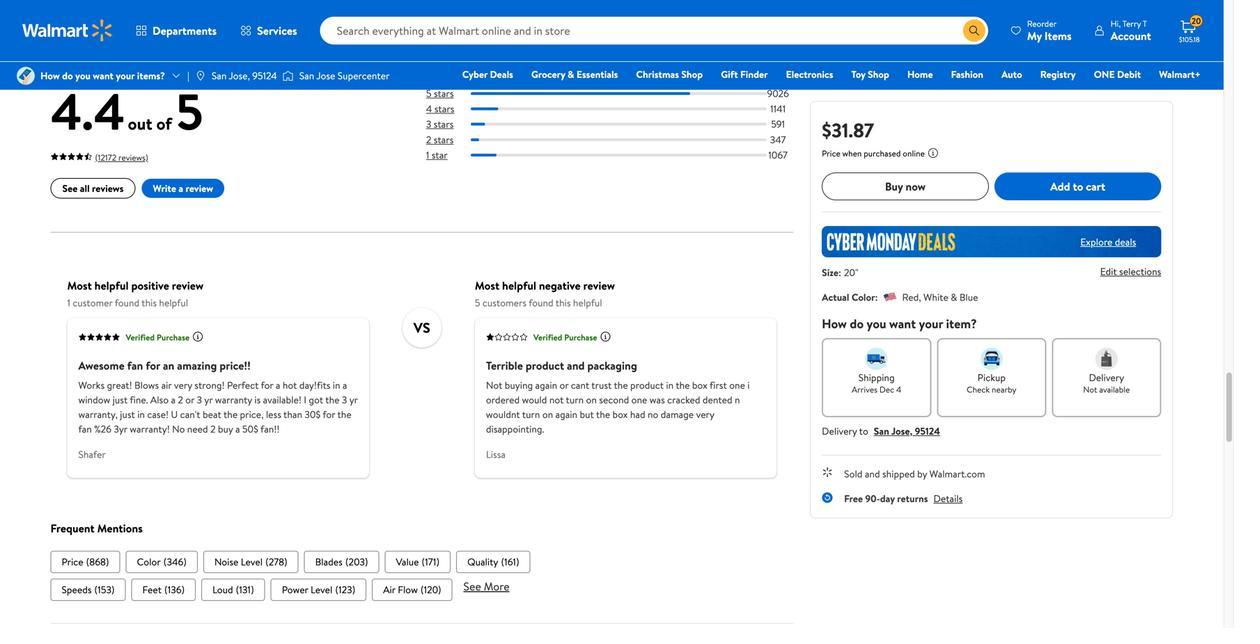 Task type: locate. For each thing, give the bounding box(es) containing it.
delivery up sold
[[822, 425, 857, 438]]

now
[[906, 179, 926, 194]]

90-
[[865, 492, 880, 506]]

white
[[924, 291, 948, 304]]

1 vertical spatial 1
[[67, 297, 70, 310]]

list
[[50, 551, 793, 574]]

 image
[[17, 67, 35, 85], [283, 69, 294, 83]]

your down white
[[919, 316, 943, 333]]

write a review link
[[141, 178, 225, 199]]

review inside most helpful positive review 1 customer found this helpful
[[172, 278, 204, 294]]

value
[[396, 556, 419, 569]]

0 vertical spatial turn
[[566, 394, 584, 407]]

0 vertical spatial reviews
[[126, 37, 180, 61]]

awesome
[[78, 359, 125, 374]]

0 horizontal spatial you
[[75, 69, 90, 82]]

price left the (868)
[[62, 556, 83, 569]]

1 horizontal spatial shop
[[868, 68, 889, 81]]

stars
[[434, 87, 454, 100], [434, 102, 454, 116], [434, 117, 454, 131], [434, 133, 454, 146]]

reviews up items?
[[126, 37, 180, 61]]

see inside see all reviews link
[[62, 182, 78, 195]]

san left jose at the left of the page
[[299, 69, 314, 82]]

customer
[[73, 297, 113, 310]]

color left (346)
[[137, 556, 161, 569]]

price left the when
[[822, 148, 841, 159]]

1 vertical spatial reviews
[[92, 182, 124, 195]]

most up customer
[[67, 278, 92, 294]]

: left 20"
[[839, 266, 841, 280]]

2 horizontal spatial in
[[666, 379, 674, 393]]

2 most from the left
[[475, 278, 500, 294]]

you up the "intent image for shipping"
[[867, 316, 886, 333]]

0 horizontal spatial very
[[174, 379, 192, 393]]

in inside terrible product and packaging not buying again or cant trust the product in the box first one i ordered would not turn on second one was cracked dented n wouldnt turn on again but the box had no damage very disappointing.
[[666, 379, 674, 393]]

to for delivery
[[859, 425, 868, 438]]

do down customer
[[62, 69, 73, 82]]

1 horizontal spatial 1
[[426, 148, 429, 162]]

list item
[[50, 551, 120, 574], [126, 551, 198, 574], [203, 551, 299, 574], [304, 551, 379, 574], [385, 551, 451, 574], [456, 551, 530, 574], [50, 579, 126, 602], [131, 579, 196, 602], [201, 579, 265, 602], [271, 579, 367, 602], [372, 579, 452, 602]]

jose, down the ratings
[[229, 69, 250, 82]]

fan up blows
[[127, 359, 143, 374]]

0 horizontal spatial yr
[[204, 394, 213, 407]]

beat
[[203, 408, 221, 422]]

see inside list
[[464, 579, 481, 595]]

list containing price
[[50, 551, 793, 574]]

purchase for packaging
[[564, 332, 597, 344]]

5 progress bar from the top
[[471, 154, 767, 157]]

stars down 5 stars
[[434, 102, 454, 116]]

0 vertical spatial your
[[116, 69, 135, 82]]

1 vertical spatial one
[[631, 394, 647, 407]]

debit
[[1117, 68, 1141, 81]]

and
[[567, 359, 585, 374], [865, 468, 880, 481]]

1 vertical spatial see
[[464, 579, 481, 595]]

1 horizontal spatial 95124
[[915, 425, 940, 438]]

purchase up an
[[157, 332, 190, 344]]

0 horizontal spatial for
[[146, 359, 160, 374]]

0 horizontal spatial 3
[[197, 394, 202, 407]]

very inside awesome fan for an amazing price!! works great! blows air very strong! perfect for a hot day!fits in a window just fine. also a 2 or 3 yr warranty is available! i got the 3 yr warranty, just in case! u can't beat the price, less than 30$ for the fan %26 3yr warranty! no need 2 buy a 50$  fan!!
[[174, 379, 192, 393]]

0 horizontal spatial color
[[137, 556, 161, 569]]

0 vertical spatial level
[[241, 556, 263, 569]]

for right 30$
[[323, 408, 335, 422]]

0 vertical spatial price
[[822, 148, 841, 159]]

1 horizontal spatial for
[[261, 379, 273, 393]]

blades
[[315, 556, 343, 569]]

1 horizontal spatial not
[[1083, 384, 1097, 396]]

5 left customers
[[475, 297, 480, 310]]

works
[[78, 379, 105, 393]]

0 vertical spatial 4
[[426, 102, 432, 116]]

list item containing value
[[385, 551, 451, 574]]

most up customers
[[475, 278, 500, 294]]

shop right christmas
[[681, 68, 703, 81]]

1 vertical spatial price
[[62, 556, 83, 569]]

1 verified purchase information image from the left
[[192, 332, 203, 343]]

color (346)
[[137, 556, 187, 569]]

0 horizontal spatial most
[[67, 278, 92, 294]]

stars down 3 stars
[[434, 133, 454, 146]]

1 vertical spatial turn
[[522, 408, 540, 422]]

box left first
[[692, 379, 708, 393]]

0 vertical spatial delivery
[[1089, 371, 1124, 385]]

intent image for pickup image
[[981, 348, 1003, 371]]

1 horizontal spatial price
[[822, 148, 841, 159]]

2 this from the left
[[556, 297, 571, 310]]

1 horizontal spatial :
[[875, 291, 878, 304]]

delivery not available
[[1083, 371, 1130, 396]]

see more list
[[50, 579, 793, 602]]

1 horizontal spatial very
[[696, 408, 714, 422]]

for up "available!"
[[261, 379, 273, 393]]

3 stars
[[426, 117, 454, 131]]

purchase for an
[[157, 332, 190, 344]]

0 vertical spatial 95124
[[252, 69, 277, 82]]

helpful
[[94, 278, 129, 294], [502, 278, 536, 294], [159, 297, 188, 310], [573, 297, 602, 310]]

1 vertical spatial on
[[542, 408, 553, 422]]

verified for product
[[533, 332, 562, 344]]

2 verified from the left
[[533, 332, 562, 344]]

san jose, 95124
[[212, 69, 277, 82]]

0 horizontal spatial purchase
[[157, 332, 190, 344]]

0 vertical spatial on
[[586, 394, 597, 407]]

a right buy
[[235, 423, 240, 437]]

1 vertical spatial color
[[137, 556, 161, 569]]

helpful up customer
[[94, 278, 129, 294]]

see all reviews link
[[50, 178, 135, 199]]

one
[[729, 379, 745, 393], [631, 394, 647, 407]]

disappointing.
[[486, 423, 544, 437]]

1 horizontal spatial see
[[464, 579, 481, 595]]

not up ordered
[[486, 379, 502, 393]]

1 vertical spatial level
[[311, 583, 332, 597]]

verified purchase information image for packaging
[[600, 332, 611, 343]]

you for how do you want your item?
[[867, 316, 886, 333]]

0 vertical spatial 1
[[426, 148, 429, 162]]

check
[[967, 384, 990, 396]]

case!
[[147, 408, 169, 422]]

list item containing blades
[[304, 551, 379, 574]]

1 horizontal spatial do
[[850, 316, 864, 333]]

turn
[[566, 394, 584, 407], [522, 408, 540, 422]]

see left all
[[62, 182, 78, 195]]

second
[[599, 394, 629, 407]]

the
[[614, 379, 628, 393], [676, 379, 690, 393], [325, 394, 340, 407], [224, 408, 238, 422], [337, 408, 351, 422], [596, 408, 610, 422]]

helpful down "positive"
[[159, 297, 188, 310]]

1 most from the left
[[67, 278, 92, 294]]

1 horizontal spatial most
[[475, 278, 500, 294]]

add
[[1050, 179, 1070, 194]]

50$
[[242, 423, 258, 437]]

1 verified purchase from the left
[[126, 332, 190, 344]]

dec
[[880, 384, 894, 396]]

items
[[1045, 28, 1072, 44]]

5
[[176, 76, 203, 146], [426, 87, 431, 100], [475, 297, 480, 310]]

review right "positive"
[[172, 278, 204, 294]]

shop inside 'link'
[[681, 68, 703, 81]]

0 vertical spatial one
[[729, 379, 745, 393]]

product up buying
[[526, 359, 564, 374]]

by
[[917, 468, 927, 481]]

how down customer
[[40, 69, 60, 82]]

0 horizontal spatial and
[[567, 359, 585, 374]]

verified for fan
[[126, 332, 155, 344]]

walmart+
[[1159, 68, 1201, 81]]

amazing
[[177, 359, 217, 374]]

1 found from the left
[[115, 297, 139, 310]]

most for most helpful negative review
[[475, 278, 500, 294]]

347
[[770, 133, 786, 146]]

terry
[[1123, 18, 1141, 30]]

i
[[748, 379, 750, 393]]

see for see all reviews
[[62, 182, 78, 195]]

how down actual
[[822, 316, 847, 333]]

0 vertical spatial very
[[174, 379, 192, 393]]

0 vertical spatial to
[[1073, 179, 1083, 194]]

yr right the got
[[349, 394, 358, 407]]

terrible product and packaging not buying again or cant trust the product in the box first one i ordered would not turn on second one was cracked dented n wouldnt turn on again but the box had no damage very disappointing.
[[486, 359, 750, 437]]

shop right toy
[[868, 68, 889, 81]]

1 left star
[[426, 148, 429, 162]]

again up not
[[535, 379, 557, 393]]

fan left %26
[[78, 423, 92, 437]]

a inside write a review "link"
[[179, 182, 183, 195]]

review
[[186, 182, 213, 195], [172, 278, 204, 294], [583, 278, 615, 294]]

verified down most helpful positive review 1 customer found this helpful
[[126, 332, 155, 344]]

you down customer
[[75, 69, 90, 82]]

 image left jose at the left of the page
[[283, 69, 294, 83]]

1 vertical spatial to
[[859, 425, 868, 438]]

need
[[187, 423, 208, 437]]

more
[[484, 579, 510, 595]]

95124 up by
[[915, 425, 940, 438]]

review right write
[[186, 182, 213, 195]]

blades (203)
[[315, 556, 368, 569]]

1 inside most helpful positive review 1 customer found this helpful
[[67, 297, 70, 310]]

very down dented
[[696, 408, 714, 422]]

1 horizontal spatial to
[[1073, 179, 1083, 194]]

4 progress bar from the top
[[471, 138, 767, 141]]

item?
[[946, 316, 977, 333]]

1 horizontal spatial reviews
[[126, 37, 180, 61]]

see left more
[[464, 579, 481, 595]]

one up had
[[631, 394, 647, 407]]

0 horizontal spatial 4
[[426, 102, 432, 116]]

0 horizontal spatial your
[[116, 69, 135, 82]]

list item containing speeds
[[50, 579, 126, 602]]

jose, up shipped at the bottom right of page
[[891, 425, 913, 438]]

0 horizontal spatial &
[[184, 37, 195, 61]]

in down fine.
[[137, 408, 145, 422]]

3 right the got
[[342, 394, 347, 407]]

9026
[[767, 87, 789, 100]]

found inside most helpful positive review 1 customer found this helpful
[[115, 297, 139, 310]]

1 horizontal spatial color
[[852, 291, 875, 304]]

in up cracked
[[666, 379, 674, 393]]

most inside the most helpful negative review 5 customers found this helpful
[[475, 278, 500, 294]]

delivery inside delivery not available
[[1089, 371, 1124, 385]]

or up can't on the bottom left of the page
[[185, 394, 194, 407]]

one left the i
[[729, 379, 745, 393]]

1 horizontal spatial yr
[[349, 394, 358, 407]]

95124 down services dropdown button on the left top of page
[[252, 69, 277, 82]]

2 progress bar from the top
[[471, 108, 767, 110]]

stars down "4 stars"
[[434, 117, 454, 131]]

2 yr from the left
[[349, 394, 358, 407]]

see more button
[[464, 579, 510, 595]]

found inside the most helpful negative review 5 customers found this helpful
[[529, 297, 553, 310]]

 image for how
[[17, 67, 35, 85]]

1 horizontal spatial and
[[865, 468, 880, 481]]

shop for christmas shop
[[681, 68, 703, 81]]

1 vertical spatial product
[[630, 379, 664, 393]]

deals
[[490, 68, 513, 81]]

had
[[630, 408, 645, 422]]

2 vertical spatial &
[[951, 291, 957, 304]]

not inside terrible product and packaging not buying again or cant trust the product in the box first one i ordered would not turn on second one was cracked dented n wouldnt turn on again but the box had no damage very disappointing.
[[486, 379, 502, 393]]

2 verified purchase from the left
[[533, 332, 597, 344]]

found for positive
[[115, 297, 139, 310]]

walmart+ link
[[1153, 67, 1207, 82]]

explore deals
[[1080, 235, 1136, 249]]

home link
[[901, 67, 939, 82]]

5 up "4 stars"
[[426, 87, 431, 100]]

0 horizontal spatial to
[[859, 425, 868, 438]]

1 horizontal spatial san
[[299, 69, 314, 82]]

strong!
[[195, 379, 225, 393]]

0 horizontal spatial want
[[93, 69, 114, 82]]

0 horizontal spatial see
[[62, 182, 78, 195]]

4 up 3 stars
[[426, 102, 432, 116]]

Search search field
[[320, 17, 988, 45]]

level inside the see more list
[[311, 583, 332, 597]]

san down the ratings
[[212, 69, 227, 82]]

shop
[[681, 68, 703, 81], [868, 68, 889, 81]]

buying
[[505, 379, 533, 393]]

1 vertical spatial box
[[613, 408, 628, 422]]

5 right of
[[176, 76, 203, 146]]

verified purchase up an
[[126, 332, 190, 344]]

verified purchase for for
[[126, 332, 190, 344]]

color inside list
[[137, 556, 161, 569]]

not
[[549, 394, 564, 407]]

1 horizontal spatial product
[[630, 379, 664, 393]]

most inside most helpful positive review 1 customer found this helpful
[[67, 278, 92, 294]]

to left the cart
[[1073, 179, 1083, 194]]

(278)
[[265, 556, 287, 569]]

verified purchase
[[126, 332, 190, 344], [533, 332, 597, 344]]

shop for toy shop
[[868, 68, 889, 81]]

1 progress bar from the top
[[471, 92, 767, 95]]

0 horizontal spatial verified
[[126, 332, 155, 344]]

finder
[[740, 68, 768, 81]]

1 horizontal spatial found
[[529, 297, 553, 310]]

1 horizontal spatial delivery
[[1089, 371, 1124, 385]]

just up 3yr
[[120, 408, 135, 422]]

1 horizontal spatial want
[[889, 316, 916, 333]]

cyber monday deals image
[[822, 226, 1161, 258]]

1 horizontal spatial  image
[[283, 69, 294, 83]]

color down 20"
[[852, 291, 875, 304]]

0 horizontal spatial turn
[[522, 408, 540, 422]]

1 horizontal spatial on
[[586, 394, 597, 407]]

& up |
[[184, 37, 195, 61]]

would
[[522, 394, 547, 407]]

1 this from the left
[[142, 297, 157, 310]]

progress bar for 1141
[[471, 108, 767, 110]]

4 stars
[[426, 102, 454, 116]]

or left cant at the left of the page
[[560, 379, 569, 393]]

1 horizontal spatial or
[[560, 379, 569, 393]]

how for how do you want your items?
[[40, 69, 60, 82]]

price for price when purchased online
[[822, 148, 841, 159]]

2 verified purchase information image from the left
[[600, 332, 611, 343]]

2 horizontal spatial for
[[323, 408, 335, 422]]

gift finder
[[721, 68, 768, 81]]

1 vertical spatial fan
[[78, 423, 92, 437]]

just
[[113, 394, 128, 407], [120, 408, 135, 422]]

and up cant at the left of the page
[[567, 359, 585, 374]]

2 up can't on the bottom left of the page
[[178, 394, 183, 407]]

2 horizontal spatial &
[[951, 291, 957, 304]]

departments button
[[124, 14, 229, 47]]

do down actual color :
[[850, 316, 864, 333]]

2 left buy
[[210, 423, 216, 437]]

very right the air
[[174, 379, 192, 393]]

grocery
[[531, 68, 565, 81]]

1 vertical spatial how
[[822, 316, 847, 333]]

1 vertical spatial your
[[919, 316, 943, 333]]

0 vertical spatial for
[[146, 359, 160, 374]]

2 horizontal spatial 5
[[475, 297, 480, 310]]

turn down would
[[522, 408, 540, 422]]

in right day!fits
[[333, 379, 340, 393]]

search icon image
[[969, 25, 980, 36]]

verified down the most helpful negative review 5 customers found this helpful in the top of the page
[[533, 332, 562, 344]]

& for customer reviews & ratings
[[184, 37, 195, 61]]

1 purchase from the left
[[157, 332, 190, 344]]

2 purchase from the left
[[564, 332, 597, 344]]

shipping
[[859, 371, 895, 385]]

verified purchase for and
[[533, 332, 597, 344]]

u
[[171, 408, 178, 422]]

electronics link
[[780, 67, 840, 82]]

is
[[254, 394, 261, 407]]

not inside delivery not available
[[1083, 384, 1097, 396]]

san down dec
[[874, 425, 889, 438]]

2 shop from the left
[[868, 68, 889, 81]]

0 horizontal spatial not
[[486, 379, 502, 393]]

stars up "4 stars"
[[434, 87, 454, 100]]

customers
[[483, 297, 527, 310]]

1 vertical spatial do
[[850, 316, 864, 333]]

found down "positive"
[[115, 297, 139, 310]]

buy
[[218, 423, 233, 437]]

review inside the most helpful negative review 5 customers found this helpful
[[583, 278, 615, 294]]

1
[[426, 148, 429, 162], [67, 297, 70, 310]]

want for items?
[[93, 69, 114, 82]]

do for how do you want your item?
[[850, 316, 864, 333]]

1 shop from the left
[[681, 68, 703, 81]]

grocery & essentials
[[531, 68, 618, 81]]

0 vertical spatial again
[[535, 379, 557, 393]]

to down arrives
[[859, 425, 868, 438]]

my
[[1027, 28, 1042, 44]]

trust
[[592, 379, 612, 393]]

very inside terrible product and packaging not buying again or cant trust the product in the box first one i ordered would not turn on second one was cracked dented n wouldnt turn on again but the box had no damage very disappointing.
[[696, 408, 714, 422]]

1 horizontal spatial your
[[919, 316, 943, 333]]

2 found from the left
[[529, 297, 553, 310]]

got
[[309, 394, 323, 407]]

2 up 1 star
[[426, 133, 431, 146]]

verified purchase information image
[[192, 332, 203, 343], [600, 332, 611, 343]]

3 up 2 stars
[[426, 117, 431, 131]]

this down "positive"
[[142, 297, 157, 310]]

cart
[[1086, 179, 1105, 194]]

 image
[[195, 70, 206, 81]]

not left available
[[1083, 384, 1097, 396]]

& right grocery
[[568, 68, 574, 81]]

purchase up packaging
[[564, 332, 597, 344]]

want down red, in the right of the page
[[889, 316, 916, 333]]

yr down the strong!
[[204, 394, 213, 407]]

1 yr from the left
[[204, 394, 213, 407]]

to inside button
[[1073, 179, 1083, 194]]

%26
[[94, 423, 111, 437]]

found down negative
[[529, 297, 553, 310]]

toy shop link
[[845, 67, 896, 82]]

actual color :
[[822, 291, 878, 304]]

progress bar for 591
[[471, 123, 767, 126]]

level inside list
[[241, 556, 263, 569]]

1 left customer
[[67, 297, 70, 310]]

this for positive
[[142, 297, 157, 310]]

1 horizontal spatial verified purchase information image
[[600, 332, 611, 343]]

power
[[282, 583, 308, 597]]

intent image for shipping image
[[866, 348, 888, 371]]

price,
[[240, 408, 264, 422]]

level left (278)
[[241, 556, 263, 569]]

reviews right all
[[92, 182, 124, 195]]

progress bar for 1067
[[471, 154, 767, 157]]

this inside the most helpful negative review 5 customers found this helpful
[[556, 297, 571, 310]]

stars for 3 stars
[[434, 117, 454, 131]]

1 vertical spatial you
[[867, 316, 886, 333]]

this inside most helpful positive review 1 customer found this helpful
[[142, 297, 157, 310]]

items?
[[137, 69, 165, 82]]

0 horizontal spatial level
[[241, 556, 263, 569]]

stars for 2 stars
[[434, 133, 454, 146]]

again down not
[[555, 408, 577, 422]]

and inside terrible product and packaging not buying again or cant trust the product in the box first one i ordered would not turn on second one was cracked dented n wouldnt turn on again but the box had no damage very disappointing.
[[567, 359, 585, 374]]

product up was on the bottom right of page
[[630, 379, 664, 393]]

3 progress bar from the top
[[471, 123, 767, 126]]

list item containing air flow
[[372, 579, 452, 602]]

verified purchase down the most helpful negative review 5 customers found this helpful in the top of the page
[[533, 332, 597, 344]]

1 vertical spatial or
[[185, 394, 194, 407]]

3 up can't on the bottom left of the page
[[197, 394, 202, 407]]

price inside list
[[62, 556, 83, 569]]

5 stars
[[426, 87, 454, 100]]

1 horizontal spatial level
[[311, 583, 332, 597]]

1 verified from the left
[[126, 332, 155, 344]]

progress bar
[[471, 92, 767, 95], [471, 108, 767, 110], [471, 123, 767, 126], [471, 138, 767, 141], [471, 154, 767, 157]]

1 vertical spatial want
[[889, 316, 916, 333]]

on up but
[[586, 394, 597, 407]]

 image for san
[[283, 69, 294, 83]]

0 horizontal spatial how
[[40, 69, 60, 82]]



Task type: vqa. For each thing, say whether or not it's contained in the screenshot.


Task type: describe. For each thing, give the bounding box(es) containing it.
progress bar for 347
[[471, 138, 767, 141]]

price (868)
[[62, 556, 109, 569]]

2 horizontal spatial 2
[[426, 133, 431, 146]]

helpful up customers
[[502, 278, 536, 294]]

blows
[[134, 379, 159, 393]]

air
[[161, 379, 172, 393]]

positive
[[131, 278, 169, 294]]

san jose, 95124 button
[[874, 425, 940, 438]]

also
[[150, 394, 169, 407]]

flow
[[398, 583, 418, 597]]

list item containing noise level
[[203, 551, 299, 574]]

stars for 4 stars
[[434, 102, 454, 116]]

window
[[78, 394, 110, 407]]

warranty!
[[130, 423, 170, 437]]

the up cracked
[[676, 379, 690, 393]]

buy now button
[[822, 173, 989, 201]]

write
[[153, 182, 176, 195]]

2 horizontal spatial 3
[[426, 117, 431, 131]]

legal information image
[[928, 148, 939, 159]]

5 inside the most helpful negative review 5 customers found this helpful
[[475, 297, 480, 310]]

(203)
[[345, 556, 368, 569]]

1 horizontal spatial 5
[[426, 87, 431, 100]]

2 horizontal spatial san
[[874, 425, 889, 438]]

the right but
[[596, 408, 610, 422]]

list item containing loud
[[201, 579, 265, 602]]

helpful down negative
[[573, 297, 602, 310]]

591
[[771, 117, 785, 131]]

Walmart Site-Wide search field
[[320, 17, 988, 45]]

a right day!fits
[[343, 379, 347, 393]]

3yr
[[114, 423, 127, 437]]

0 horizontal spatial 95124
[[252, 69, 277, 82]]

fashion link
[[945, 67, 990, 82]]

list item containing quality
[[456, 551, 530, 574]]

list item containing feet
[[131, 579, 196, 602]]

1 horizontal spatial &
[[568, 68, 574, 81]]

1067
[[768, 148, 788, 162]]

gift finder link
[[715, 67, 774, 82]]

san for san jose, 95124
[[212, 69, 227, 82]]

details
[[934, 492, 963, 506]]

0 horizontal spatial 5
[[176, 76, 203, 146]]

hi, terry t account
[[1111, 18, 1151, 44]]

list item containing price
[[50, 551, 120, 574]]

warranty
[[215, 394, 252, 407]]

0 vertical spatial color
[[852, 291, 875, 304]]

the up second
[[614, 379, 628, 393]]

1 vertical spatial just
[[120, 408, 135, 422]]

toy
[[851, 68, 866, 81]]

to for add
[[1073, 179, 1083, 194]]

see all reviews
[[62, 182, 124, 195]]

1 vertical spatial 2
[[178, 394, 183, 407]]

see more
[[464, 579, 510, 595]]

1 horizontal spatial 3
[[342, 394, 347, 407]]

air
[[383, 583, 396, 597]]

(868)
[[86, 556, 109, 569]]

the right 30$
[[337, 408, 351, 422]]

want for item?
[[889, 316, 916, 333]]

list item containing power level
[[271, 579, 367, 602]]

verified purchase information image for an
[[192, 332, 203, 343]]

list item containing color
[[126, 551, 198, 574]]

pickup check nearby
[[967, 371, 1017, 396]]

(123)
[[335, 583, 355, 597]]

1 horizontal spatial 2
[[210, 423, 216, 437]]

actual
[[822, 291, 849, 304]]

speeds (153)
[[62, 583, 115, 597]]

0 vertical spatial fan
[[127, 359, 143, 374]]

(12172 reviews)
[[95, 152, 148, 164]]

1 vertical spatial again
[[555, 408, 577, 422]]

you for how do you want your items?
[[75, 69, 90, 82]]

walmart image
[[22, 20, 113, 42]]

delivery for to
[[822, 425, 857, 438]]

a left hot
[[276, 379, 280, 393]]

cyber deals link
[[456, 67, 520, 82]]

mentions
[[97, 521, 143, 537]]

auto link
[[995, 67, 1029, 82]]

review inside "link"
[[186, 182, 213, 195]]

frequent
[[50, 521, 95, 537]]

(346)
[[163, 556, 187, 569]]

1 vertical spatial jose,
[[891, 425, 913, 438]]

most for most helpful positive review
[[67, 278, 92, 294]]

feet (136)
[[142, 583, 185, 597]]

write a review
[[153, 182, 213, 195]]

the down the warranty
[[224, 408, 238, 422]]

1 vertical spatial and
[[865, 468, 880, 481]]

red,
[[902, 291, 921, 304]]

1 vertical spatial for
[[261, 379, 273, 393]]

edit selections button
[[1100, 265, 1161, 278]]

your for items?
[[116, 69, 135, 82]]

sold and shipped by walmart.com
[[844, 468, 985, 481]]

review for most helpful negative review
[[583, 278, 615, 294]]

christmas shop link
[[630, 67, 709, 82]]

delivery for not
[[1089, 371, 1124, 385]]

grocery & essentials link
[[525, 67, 624, 82]]

0 horizontal spatial reviews
[[92, 182, 124, 195]]

quality
[[467, 556, 498, 569]]

review for most helpful positive review
[[172, 278, 204, 294]]

0 horizontal spatial :
[[839, 266, 841, 280]]

this for negative
[[556, 297, 571, 310]]

price for price (868)
[[62, 556, 83, 569]]

how for how do you want your item?
[[822, 316, 847, 333]]

& for red, white & blue
[[951, 291, 957, 304]]

loud (131)
[[212, 583, 254, 597]]

awesome fan for an amazing price!! works great! blows air very strong! perfect for a hot day!fits in a window just fine. also a 2 or 3 yr warranty is available! i got the 3 yr warranty, just in case! u can't beat the price, less than 30$ for the fan %26 3yr warranty! no need 2 buy a 50$  fan!!
[[78, 359, 358, 437]]

when
[[843, 148, 862, 159]]

the right the got
[[325, 394, 340, 407]]

1 star
[[426, 148, 448, 162]]

0 horizontal spatial on
[[542, 408, 553, 422]]

or inside terrible product and packaging not buying again or cant trust the product in the box first one i ordered would not turn on second one was cracked dented n wouldnt turn on again but the box had no damage very disappointing.
[[560, 379, 569, 393]]

home
[[907, 68, 933, 81]]

hi,
[[1111, 18, 1121, 30]]

price!!
[[220, 359, 251, 374]]

san for san jose supercenter
[[299, 69, 314, 82]]

0 vertical spatial product
[[526, 359, 564, 374]]

frequent mentions
[[50, 521, 143, 537]]

auto
[[1002, 68, 1022, 81]]

explore
[[1080, 235, 1113, 249]]

30$
[[305, 408, 321, 422]]

essentials
[[577, 68, 618, 81]]

dented
[[703, 394, 732, 407]]

20
[[1192, 15, 1201, 27]]

ordered
[[486, 394, 520, 407]]

or inside awesome fan for an amazing price!! works great! blows air very strong! perfect for a hot day!fits in a window just fine. also a 2 or 3 yr warranty is available! i got the 3 yr warranty, just in case! u can't beat the price, less than 30$ for the fan %26 3yr warranty! no need 2 buy a 50$  fan!!
[[185, 394, 194, 407]]

perfect
[[227, 379, 259, 393]]

1 horizontal spatial in
[[333, 379, 340, 393]]

than
[[283, 408, 302, 422]]

free
[[844, 492, 863, 506]]

4.4 out of 5
[[50, 76, 203, 146]]

|
[[187, 69, 189, 82]]

progress bar for 9026
[[471, 92, 767, 95]]

buy
[[885, 179, 903, 194]]

no
[[172, 423, 185, 437]]

$105.18
[[1179, 35, 1200, 44]]

(136)
[[164, 583, 185, 597]]

2 stars
[[426, 133, 454, 146]]

sold
[[844, 468, 863, 481]]

can't
[[180, 408, 200, 422]]

fashion
[[951, 68, 983, 81]]

reviews)
[[118, 152, 148, 164]]

1141
[[770, 102, 786, 116]]

4.4
[[50, 76, 125, 146]]

0 horizontal spatial fan
[[78, 423, 92, 437]]

see for see more
[[464, 579, 481, 595]]

a right also
[[171, 394, 176, 407]]

0 horizontal spatial in
[[137, 408, 145, 422]]

found for negative
[[529, 297, 553, 310]]

christmas
[[636, 68, 679, 81]]

shipped
[[882, 468, 915, 481]]

price when purchased online
[[822, 148, 925, 159]]

stars for 5 stars
[[434, 87, 454, 100]]

vs
[[414, 318, 430, 338]]

4 inside 'shipping arrives dec 4'
[[896, 384, 901, 396]]

do for how do you want your items?
[[62, 69, 73, 82]]

0 vertical spatial just
[[113, 394, 128, 407]]

registry link
[[1034, 67, 1082, 82]]

(161)
[[501, 556, 519, 569]]

1 horizontal spatial box
[[692, 379, 708, 393]]

your for item?
[[919, 316, 943, 333]]

1 vertical spatial :
[[875, 291, 878, 304]]

level for power level
[[311, 583, 332, 597]]

0 horizontal spatial jose,
[[229, 69, 250, 82]]

intent image for delivery image
[[1096, 348, 1118, 371]]

level for noise level
[[241, 556, 263, 569]]

free 90-day returns details
[[844, 492, 963, 506]]



